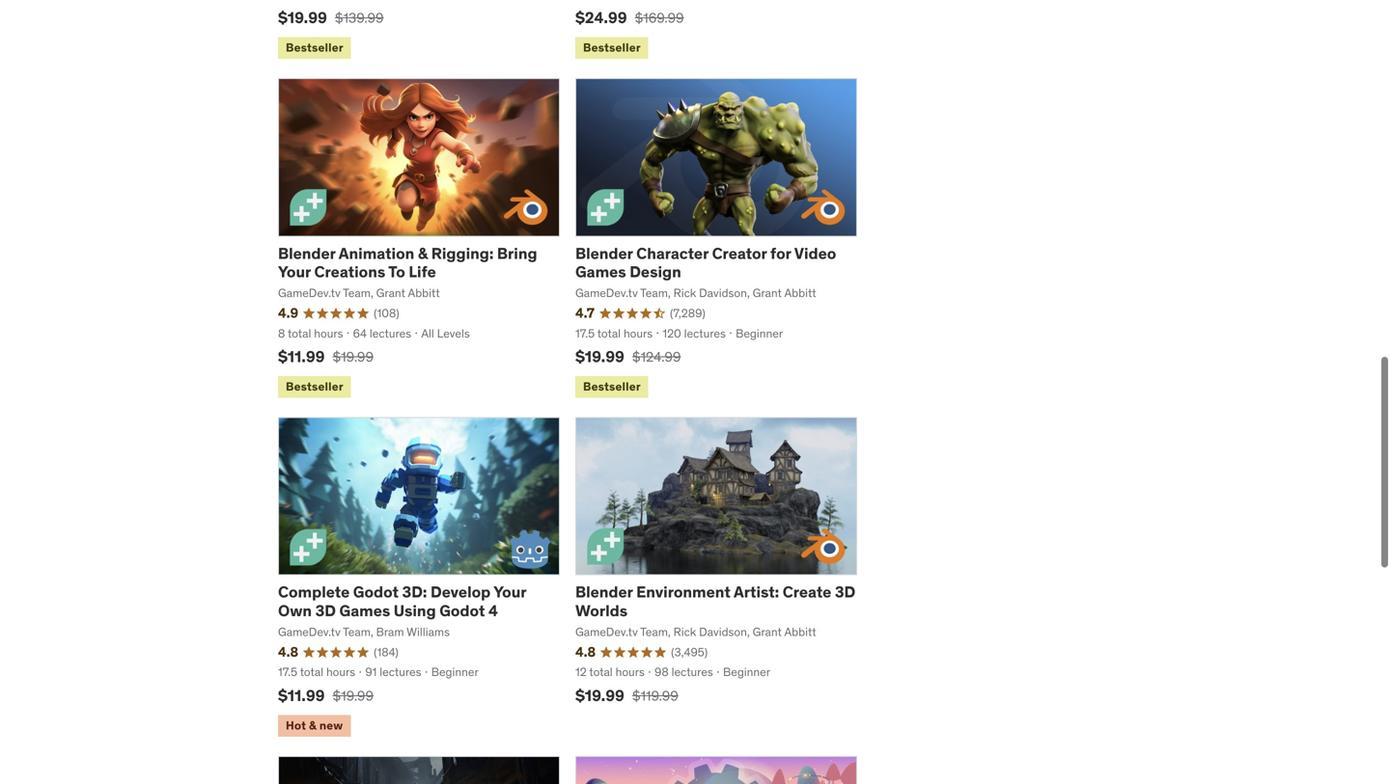 Task type: describe. For each thing, give the bounding box(es) containing it.
$19.99 down 64
[[333, 349, 374, 366]]

(7,289)
[[670, 306, 705, 321]]

$19.99 down 91
[[333, 688, 374, 705]]

blender animation & rigging: bring your creations to life gamedev.tv team, grant abbitt
[[278, 244, 537, 301]]

blender for your
[[278, 244, 336, 263]]

total right 12
[[589, 665, 613, 680]]

$11.99 for your
[[278, 347, 325, 367]]

your inside complete godot 3d: develop your own 3d games using godot 4 gamedev.tv team, bram williams
[[494, 583, 526, 603]]

williams
[[407, 625, 450, 640]]

beginner for 4
[[431, 665, 479, 680]]

$24.99
[[575, 8, 627, 28]]

bestseller down 8 total hours
[[286, 379, 343, 394]]

8 total hours
[[278, 326, 343, 341]]

$19.99 $124.99
[[575, 347, 681, 367]]

108 reviews element
[[374, 305, 399, 322]]

animation
[[339, 244, 414, 263]]

17.5 for $11.99
[[278, 665, 297, 680]]

17.5 for $19.99
[[575, 326, 595, 341]]

12 total hours
[[575, 665, 645, 680]]

$19.99 $139.99
[[278, 8, 384, 28]]

team, inside the blender environment artist: create 3d worlds gamedev.tv team, rick davidson, grant abbitt
[[640, 625, 671, 640]]

gamedev.tv inside the blender environment artist: create 3d worlds gamedev.tv team, rick davidson, grant abbitt
[[575, 625, 638, 640]]

abbitt inside the blender environment artist: create 3d worlds gamedev.tv team, rick davidson, grant abbitt
[[784, 625, 816, 640]]

design
[[630, 262, 681, 282]]

abbitt for rigging:
[[408, 286, 440, 301]]

abbitt for for
[[784, 286, 816, 301]]

(108)
[[374, 306, 399, 321]]

$11.99 $19.99 for 3d
[[278, 686, 374, 706]]

grant inside the blender environment artist: create 3d worlds gamedev.tv team, rick davidson, grant abbitt
[[753, 625, 782, 640]]

blender animation & rigging: bring your creations to life link
[[278, 244, 537, 282]]

beginner right the 98 lectures
[[723, 665, 770, 680]]

rick inside blender character creator for video games design gamedev.tv team, rick davidson, grant abbitt
[[673, 286, 696, 301]]

to
[[388, 262, 405, 282]]

own
[[278, 601, 312, 621]]

91 lectures
[[365, 665, 421, 680]]

all levels
[[421, 326, 470, 341]]

$119.99
[[632, 688, 678, 705]]

hot & new
[[286, 719, 343, 734]]

$124.99
[[632, 349, 681, 366]]

120 lectures
[[663, 326, 726, 341]]

rigging:
[[431, 244, 494, 263]]

beginner for davidson,
[[736, 326, 783, 341]]

3d inside the blender environment artist: create 3d worlds gamedev.tv team, rick davidson, grant abbitt
[[835, 583, 856, 603]]

develop
[[431, 583, 491, 603]]

91
[[365, 665, 377, 680]]

environment
[[636, 583, 731, 603]]

complete godot 3d: develop your own 3d games using godot 4 gamedev.tv team, bram williams
[[278, 583, 526, 640]]

4
[[488, 601, 498, 621]]

64 lectures
[[353, 326, 411, 341]]

team, inside complete godot 3d: develop your own 3d games using godot 4 gamedev.tv team, bram williams
[[343, 625, 373, 640]]

rick inside the blender environment artist: create 3d worlds gamedev.tv team, rick davidson, grant abbitt
[[673, 625, 696, 640]]

creations
[[314, 262, 385, 282]]

all
[[421, 326, 434, 341]]

7289 reviews element
[[670, 305, 705, 322]]

total for games
[[597, 326, 621, 341]]

life
[[409, 262, 436, 282]]

98 lectures
[[655, 665, 713, 680]]

character
[[636, 244, 709, 263]]

blender character creator for video games design link
[[575, 244, 836, 282]]

$19.99 for $19.99 $119.99
[[575, 686, 624, 706]]

3495 reviews element
[[671, 645, 708, 661]]

12
[[575, 665, 587, 680]]

(184)
[[374, 645, 399, 660]]

8
[[278, 326, 285, 341]]

total for your
[[288, 326, 311, 341]]

$11.99 for own
[[278, 686, 325, 706]]



Task type: locate. For each thing, give the bounding box(es) containing it.
1 horizontal spatial games
[[575, 262, 626, 282]]

your right develop
[[494, 583, 526, 603]]

blender for worlds
[[575, 583, 633, 603]]

0 horizontal spatial 17.5
[[278, 665, 297, 680]]

bestseller
[[286, 40, 343, 55], [583, 40, 641, 55], [286, 379, 343, 394], [583, 379, 641, 394]]

2 davidson, from the top
[[699, 625, 750, 640]]

abbitt down video
[[784, 286, 816, 301]]

team,
[[343, 286, 373, 301], [640, 286, 671, 301], [343, 625, 373, 640], [640, 625, 671, 640]]

abbitt
[[408, 286, 440, 301], [784, 286, 816, 301], [784, 625, 816, 640]]

1 $11.99 from the top
[[278, 347, 325, 367]]

hours for design
[[624, 326, 653, 341]]

$11.99 $19.99 up new
[[278, 686, 374, 706]]

17.5 total hours up $19.99 $124.99
[[575, 326, 653, 341]]

17.5 total hours
[[575, 326, 653, 341], [278, 665, 355, 680]]

beginner
[[736, 326, 783, 341], [431, 665, 479, 680], [723, 665, 770, 680]]

bestseller down $24.99
[[583, 40, 641, 55]]

hours left 91
[[326, 665, 355, 680]]

& right 'hot'
[[309, 719, 317, 734]]

1 horizontal spatial 17.5
[[575, 326, 595, 341]]

lectures
[[370, 326, 411, 341], [684, 326, 726, 341], [380, 665, 421, 680], [671, 665, 713, 680]]

grant inside blender animation & rigging: bring your creations to life gamedev.tv team, grant abbitt
[[376, 286, 405, 301]]

lectures for life
[[370, 326, 411, 341]]

complete
[[278, 583, 350, 603]]

1 rick from the top
[[673, 286, 696, 301]]

davidson, inside the blender environment artist: create 3d worlds gamedev.tv team, rick davidson, grant abbitt
[[699, 625, 750, 640]]

total up $19.99 $124.99
[[597, 326, 621, 341]]

1 horizontal spatial 3d
[[835, 583, 856, 603]]

1 vertical spatial $11.99 $19.99
[[278, 686, 374, 706]]

gamedev.tv up 4.7
[[575, 286, 638, 301]]

4.8 up 12
[[575, 644, 596, 661]]

hours
[[314, 326, 343, 341], [624, 326, 653, 341], [326, 665, 355, 680], [615, 665, 645, 680]]

$19.99 down 4.7
[[575, 347, 624, 367]]

$19.99
[[278, 8, 327, 28], [575, 347, 624, 367], [333, 349, 374, 366], [575, 686, 624, 706], [333, 688, 374, 705]]

17.5 up 'hot'
[[278, 665, 297, 680]]

grant down artist:
[[753, 625, 782, 640]]

$19.99 left $139.99
[[278, 8, 327, 28]]

$24.99 $169.99
[[575, 8, 684, 28]]

rick
[[673, 286, 696, 301], [673, 625, 696, 640]]

$11.99 $19.99 down 8 total hours
[[278, 347, 374, 367]]

bestseller down $19.99 $139.99
[[286, 40, 343, 55]]

& right to
[[418, 244, 428, 263]]

0 horizontal spatial your
[[278, 262, 311, 282]]

abbitt down create
[[784, 625, 816, 640]]

lectures for using
[[380, 665, 421, 680]]

bring
[[497, 244, 537, 263]]

games
[[575, 262, 626, 282], [339, 601, 390, 621]]

4.8 for complete godot 3d: develop your own 3d games using godot 4
[[278, 644, 298, 661]]

4.8 for blender environment artist: create 3d worlds
[[575, 644, 596, 661]]

& inside blender animation & rigging: bring your creations to life gamedev.tv team, grant abbitt
[[418, 244, 428, 263]]

0 vertical spatial $11.99 $19.99
[[278, 347, 374, 367]]

$11.99 $19.99
[[278, 347, 374, 367], [278, 686, 374, 706]]

gamedev.tv down own
[[278, 625, 340, 640]]

0 vertical spatial &
[[418, 244, 428, 263]]

lectures down 3495 reviews element
[[671, 665, 713, 680]]

hours for creations
[[314, 326, 343, 341]]

1 horizontal spatial your
[[494, 583, 526, 603]]

0 vertical spatial your
[[278, 262, 311, 282]]

rick up (7,289)
[[673, 286, 696, 301]]

lectures down '108 reviews' element
[[370, 326, 411, 341]]

levels
[[437, 326, 470, 341]]

&
[[418, 244, 428, 263], [309, 719, 317, 734]]

0 vertical spatial games
[[575, 262, 626, 282]]

4.7
[[575, 305, 595, 322]]

abbitt inside blender character creator for video games design gamedev.tv team, rick davidson, grant abbitt
[[784, 286, 816, 301]]

blender character creator for video games design gamedev.tv team, rick davidson, grant abbitt
[[575, 244, 836, 301]]

1 vertical spatial your
[[494, 583, 526, 603]]

total right 8
[[288, 326, 311, 341]]

rick up the (3,495) on the bottom of page
[[673, 625, 696, 640]]

team, inside blender animation & rigging: bring your creations to life gamedev.tv team, grant abbitt
[[343, 286, 373, 301]]

bestseller down $19.99 $124.99
[[583, 379, 641, 394]]

$11.99 down 8 total hours
[[278, 347, 325, 367]]

3d right create
[[835, 583, 856, 603]]

1 $11.99 $19.99 from the top
[[278, 347, 374, 367]]

grant for &
[[376, 286, 405, 301]]

using
[[394, 601, 436, 621]]

$19.99 $119.99
[[575, 686, 678, 706]]

grant
[[376, 286, 405, 301], [753, 286, 782, 301], [753, 625, 782, 640]]

davidson,
[[699, 286, 750, 301], [699, 625, 750, 640]]

17.5
[[575, 326, 595, 341], [278, 665, 297, 680]]

0 vertical spatial 17.5
[[575, 326, 595, 341]]

1 vertical spatial 17.5
[[278, 665, 297, 680]]

davidson, down "blender character creator for video games design" link
[[699, 286, 750, 301]]

team, up 98
[[640, 625, 671, 640]]

17.5 total hours up 'hot & new'
[[278, 665, 355, 680]]

your
[[278, 262, 311, 282], [494, 583, 526, 603]]

0 vertical spatial davidson,
[[699, 286, 750, 301]]

0 horizontal spatial 4.8
[[278, 644, 298, 661]]

games up 4.7
[[575, 262, 626, 282]]

17.5 total hours for $19.99
[[575, 326, 653, 341]]

games up bram
[[339, 601, 390, 621]]

blender
[[278, 244, 336, 263], [575, 244, 633, 263], [575, 583, 633, 603]]

2 rick from the top
[[673, 625, 696, 640]]

hours for 3d
[[326, 665, 355, 680]]

3d inside complete godot 3d: develop your own 3d games using godot 4 gamedev.tv team, bram williams
[[315, 601, 336, 621]]

0 horizontal spatial games
[[339, 601, 390, 621]]

worlds
[[575, 601, 628, 621]]

total for own
[[300, 665, 323, 680]]

1 vertical spatial &
[[309, 719, 317, 734]]

1 horizontal spatial 17.5 total hours
[[575, 326, 653, 341]]

beginner down "williams"
[[431, 665, 479, 680]]

2 4.8 from the left
[[575, 644, 596, 661]]

abbitt inside blender animation & rigging: bring your creations to life gamedev.tv team, grant abbitt
[[408, 286, 440, 301]]

total up 'hot & new'
[[300, 665, 323, 680]]

120
[[663, 326, 681, 341]]

3d:
[[402, 583, 427, 603]]

1 4.8 from the left
[[278, 644, 298, 661]]

gamedev.tv up "4.9"
[[278, 286, 340, 301]]

$11.99
[[278, 347, 325, 367], [278, 686, 325, 706]]

lectures down 184 reviews element
[[380, 665, 421, 680]]

$169.99
[[635, 9, 684, 27]]

your up "4.9"
[[278, 262, 311, 282]]

team, left bram
[[343, 625, 373, 640]]

(3,495)
[[671, 645, 708, 660]]

grant up (108)
[[376, 286, 405, 301]]

1 horizontal spatial 4.8
[[575, 644, 596, 661]]

godot
[[353, 583, 399, 603], [439, 601, 485, 621]]

beginner right "120 lectures"
[[736, 326, 783, 341]]

0 vertical spatial 17.5 total hours
[[575, 326, 653, 341]]

0 horizontal spatial godot
[[353, 583, 399, 603]]

1 horizontal spatial godot
[[439, 601, 485, 621]]

17.5 down 4.7
[[575, 326, 595, 341]]

team, down design
[[640, 286, 671, 301]]

blender inside blender character creator for video games design gamedev.tv team, rick davidson, grant abbitt
[[575, 244, 633, 263]]

complete godot 3d: develop your own 3d games using godot 4 link
[[278, 583, 526, 621]]

blender environment artist: create 3d worlds link
[[575, 583, 856, 621]]

blender up "4.9"
[[278, 244, 336, 263]]

17.5 total hours for $11.99
[[278, 665, 355, 680]]

$139.99
[[335, 9, 384, 27]]

davidson, inside blender character creator for video games design gamedev.tv team, rick davidson, grant abbitt
[[699, 286, 750, 301]]

gamedev.tv inside complete godot 3d: develop your own 3d games using godot 4 gamedev.tv team, bram williams
[[278, 625, 340, 640]]

1 vertical spatial $11.99
[[278, 686, 325, 706]]

create
[[783, 583, 831, 603]]

new
[[319, 719, 343, 734]]

blender inside the blender environment artist: create 3d worlds gamedev.tv team, rick davidson, grant abbitt
[[575, 583, 633, 603]]

0 horizontal spatial &
[[309, 719, 317, 734]]

blender up 4.7
[[575, 244, 633, 263]]

0 vertical spatial rick
[[673, 286, 696, 301]]

blender inside blender animation & rigging: bring your creations to life gamedev.tv team, grant abbitt
[[278, 244, 336, 263]]

bram
[[376, 625, 404, 640]]

0 horizontal spatial 3d
[[315, 601, 336, 621]]

$11.99 up 'hot'
[[278, 686, 325, 706]]

your inside blender animation & rigging: bring your creations to life gamedev.tv team, grant abbitt
[[278, 262, 311, 282]]

4.9
[[278, 305, 298, 322]]

godot left "3d:"
[[353, 583, 399, 603]]

2 $11.99 from the top
[[278, 686, 325, 706]]

total
[[288, 326, 311, 341], [597, 326, 621, 341], [300, 665, 323, 680], [589, 665, 613, 680]]

team, inside blender character creator for video games design gamedev.tv team, rick davidson, grant abbitt
[[640, 286, 671, 301]]

games inside complete godot 3d: develop your own 3d games using godot 4 gamedev.tv team, bram williams
[[339, 601, 390, 621]]

team, down creations
[[343, 286, 373, 301]]

1 vertical spatial games
[[339, 601, 390, 621]]

video
[[794, 244, 836, 263]]

4.8
[[278, 644, 298, 661], [575, 644, 596, 661]]

creator
[[712, 244, 767, 263]]

for
[[770, 244, 791, 263]]

blender left environment at bottom
[[575, 583, 633, 603]]

1 vertical spatial davidson,
[[699, 625, 750, 640]]

davidson, down the blender environment artist: create 3d worlds link
[[699, 625, 750, 640]]

$11.99 $19.99 for creations
[[278, 347, 374, 367]]

lectures down the 7289 reviews 'element' on the top of the page
[[684, 326, 726, 341]]

abbitt down life
[[408, 286, 440, 301]]

$19.99 for $19.99 $124.99
[[575, 347, 624, 367]]

$19.99 for $19.99 $139.99
[[278, 8, 327, 28]]

hours up $19.99 $124.99
[[624, 326, 653, 341]]

gamedev.tv inside blender animation & rigging: bring your creations to life gamedev.tv team, grant abbitt
[[278, 286, 340, 301]]

grant for creator
[[753, 286, 782, 301]]

0 vertical spatial $11.99
[[278, 347, 325, 367]]

grant inside blender character creator for video games design gamedev.tv team, rick davidson, grant abbitt
[[753, 286, 782, 301]]

artist:
[[734, 583, 779, 603]]

98
[[655, 665, 669, 680]]

hot
[[286, 719, 306, 734]]

lectures for team,
[[684, 326, 726, 341]]

1 vertical spatial 17.5 total hours
[[278, 665, 355, 680]]

$19.99 down 12 total hours
[[575, 686, 624, 706]]

blender for games
[[575, 244, 633, 263]]

3d right own
[[315, 601, 336, 621]]

blender environment artist: create 3d worlds gamedev.tv team, rick davidson, grant abbitt
[[575, 583, 856, 640]]

1 horizontal spatial &
[[418, 244, 428, 263]]

64
[[353, 326, 367, 341]]

2 $11.99 $19.99 from the top
[[278, 686, 374, 706]]

godot left 4 in the left bottom of the page
[[439, 601, 485, 621]]

0 horizontal spatial 17.5 total hours
[[278, 665, 355, 680]]

hours left 64
[[314, 326, 343, 341]]

hours up '$19.99 $119.99' at the bottom left
[[615, 665, 645, 680]]

1 vertical spatial rick
[[673, 625, 696, 640]]

4.8 down own
[[278, 644, 298, 661]]

grant down for
[[753, 286, 782, 301]]

1 davidson, from the top
[[699, 286, 750, 301]]

gamedev.tv down 'worlds'
[[575, 625, 638, 640]]

games inside blender character creator for video games design gamedev.tv team, rick davidson, grant abbitt
[[575, 262, 626, 282]]

gamedev.tv
[[278, 286, 340, 301], [575, 286, 638, 301], [278, 625, 340, 640], [575, 625, 638, 640]]

3d
[[835, 583, 856, 603], [315, 601, 336, 621]]

184 reviews element
[[374, 645, 399, 661]]

gamedev.tv inside blender character creator for video games design gamedev.tv team, rick davidson, grant abbitt
[[575, 286, 638, 301]]



Task type: vqa. For each thing, say whether or not it's contained in the screenshot.
first I from the right
no



